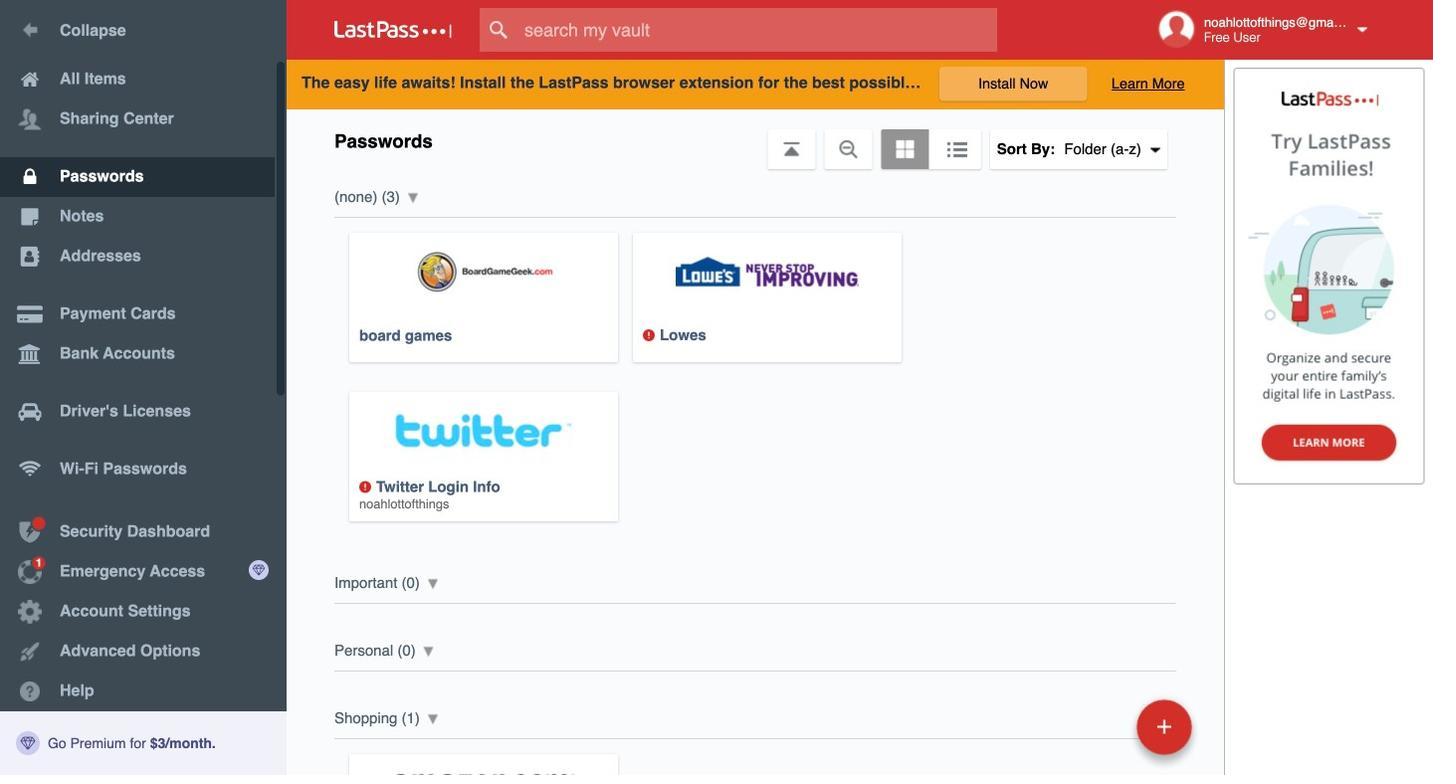 Task type: vqa. For each thing, say whether or not it's contained in the screenshot.
text box
no



Task type: locate. For each thing, give the bounding box(es) containing it.
main navigation navigation
[[0, 0, 287, 775]]

Search search field
[[480, 8, 1036, 52]]

vault options navigation
[[287, 109, 1224, 169]]

new item element
[[1000, 699, 1199, 755]]

lastpass image
[[334, 21, 452, 39]]



Task type: describe. For each thing, give the bounding box(es) containing it.
new item navigation
[[1000, 694, 1204, 775]]

search my vault text field
[[480, 8, 1036, 52]]



